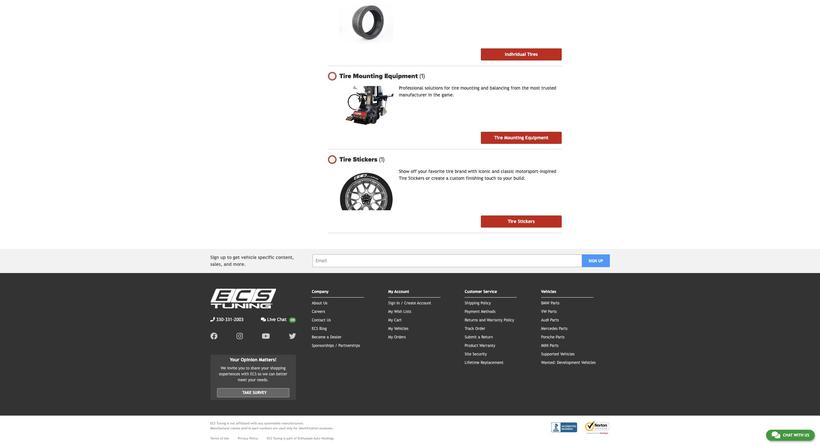 Task type: describe. For each thing, give the bounding box(es) containing it.
sign for sign up to get vehicle specific content, sales, and more.
[[211, 255, 219, 260]]

is for part
[[284, 437, 286, 441]]

solutions
[[425, 86, 443, 91]]

lifetime
[[465, 361, 480, 366]]

your right meet
[[248, 378, 256, 383]]

specific
[[258, 255, 275, 260]]

in
[[397, 301, 400, 306]]

most
[[531, 86, 541, 91]]

vehicle
[[241, 255, 257, 260]]

my for my cart
[[389, 318, 393, 323]]

track
[[465, 327, 475, 332]]

0 vertical spatial warranty
[[487, 318, 503, 323]]

create
[[405, 301, 416, 306]]

order
[[476, 327, 486, 332]]

company
[[312, 290, 329, 295]]

in
[[429, 92, 432, 98]]

my vehicles
[[389, 327, 409, 332]]

tire inside show off your favorite tire brand with iconic and classic motorsport-inspired tire stickers or create a custom finishing touch to your build.
[[446, 169, 454, 174]]

use
[[224, 437, 229, 441]]

we
[[221, 367, 226, 371]]

and/or
[[241, 427, 252, 431]]

0 vertical spatial stickers
[[353, 156, 378, 164]]

are
[[273, 427, 278, 431]]

customer service
[[465, 290, 497, 295]]

tire mounting equipment for topmost tire mounting equipment 'link'
[[340, 72, 420, 80]]

facebook logo image
[[211, 333, 218, 340]]

for inside professional solutions for tire mounting and balancing from the most trusted manufacturer in the game.
[[445, 86, 451, 91]]

not
[[230, 422, 235, 426]]

1 horizontal spatial mounting
[[505, 135, 524, 141]]

to inside sign up to get vehicle specific content, sales, and more.
[[227, 255, 232, 260]]

your
[[230, 358, 240, 363]]

return
[[482, 336, 493, 340]]

build.
[[514, 176, 526, 181]]

my cart link
[[389, 318, 402, 323]]

parts for vw parts
[[549, 310, 557, 315]]

sign in / create account link
[[389, 301, 432, 306]]

better
[[277, 372, 288, 377]]

show
[[399, 169, 410, 174]]

opinion
[[241, 358, 258, 363]]

vehicles right development in the right bottom of the page
[[582, 361, 596, 366]]

is for not
[[227, 422, 229, 426]]

parts for audi parts
[[551, 318, 559, 323]]

0 horizontal spatial account
[[395, 290, 410, 295]]

policy for shipping policy
[[481, 301, 491, 306]]

vehicles up 'wanted: development vehicles'
[[561, 353, 575, 357]]

your up or
[[418, 169, 427, 174]]

0 vertical spatial tire stickers link
[[340, 156, 562, 164]]

1 vertical spatial tire stickers
[[508, 219, 535, 224]]

sign in / create account
[[389, 301, 432, 306]]

manufacturer
[[211, 427, 230, 431]]

comments image for chat
[[772, 432, 781, 440]]

site security
[[465, 353, 487, 357]]

track order
[[465, 327, 486, 332]]

or
[[426, 176, 430, 181]]

1 horizontal spatial account
[[417, 301, 432, 306]]

experiences
[[219, 372, 240, 377]]

sponsorships / partnerships
[[312, 344, 360, 349]]

330-331-2003
[[216, 318, 244, 323]]

show off your favorite tire brand with iconic and classic motorsport-inspired tire stickers or create a custom finishing touch to your build.
[[399, 169, 557, 181]]

parts for bmw parts
[[551, 301, 560, 306]]

my for my orders
[[389, 336, 393, 340]]

contact
[[312, 318, 326, 323]]

ecs blog link
[[312, 327, 327, 332]]

holdings
[[322, 437, 334, 441]]

ecs tuning is not affiliated with any automobile manufacturers. manufacturer names and/or part numbers are used only for identification purposes.
[[211, 422, 334, 431]]

and inside professional solutions for tire mounting and balancing from the most trusted manufacturer in the game.
[[481, 86, 489, 91]]

policy for privacy policy
[[250, 437, 258, 441]]

product warranty
[[465, 344, 496, 349]]

become a dealer
[[312, 336, 342, 340]]

sign up to get vehicle specific content, sales, and more.
[[211, 255, 294, 267]]

wanted: development vehicles
[[542, 361, 596, 366]]

site
[[465, 353, 472, 357]]

blog
[[320, 327, 327, 332]]

with inside show off your favorite tire brand with iconic and classic motorsport-inspired tire stickers or create a custom finishing touch to your build.
[[468, 169, 478, 174]]

content,
[[276, 255, 294, 260]]

take survey link
[[217, 389, 290, 398]]

vw parts
[[542, 310, 557, 315]]

audi parts link
[[542, 318, 559, 323]]

and up order
[[480, 318, 486, 323]]

ecs for ecs tuning is part of enthusiast auto holdings
[[267, 437, 272, 441]]

matters!
[[259, 358, 277, 363]]

professional solutions for tire mounting and balancing from the most trusted manufacturer in the game.
[[399, 86, 557, 98]]

youtube logo image
[[262, 333, 270, 340]]

individual
[[505, 52, 526, 57]]

custom
[[450, 176, 465, 181]]

0 horizontal spatial chat
[[277, 318, 287, 323]]

instagram logo image
[[237, 333, 243, 340]]

so
[[258, 372, 262, 377]]

mini
[[542, 344, 549, 349]]

2 of from the left
[[294, 437, 297, 441]]

shipping policy link
[[465, 301, 491, 306]]

a for company
[[327, 336, 329, 340]]

tire inside professional solutions for tire mounting and balancing from the most trusted manufacturer in the game.
[[452, 86, 459, 91]]

more.
[[233, 262, 246, 267]]

supported vehicles
[[542, 353, 575, 357]]

from
[[511, 86, 521, 91]]

replacement
[[481, 361, 504, 366]]

mercedes parts link
[[542, 327, 568, 332]]

customer
[[465, 290, 483, 295]]

take
[[243, 391, 252, 396]]

up for sign up to get vehicle specific content, sales, and more.
[[221, 255, 226, 260]]

touch
[[485, 176, 497, 181]]

0 horizontal spatial /
[[335, 344, 338, 349]]

0 horizontal spatial equipment
[[385, 72, 418, 80]]

favorite
[[429, 169, 445, 174]]

Email email field
[[313, 255, 583, 268]]

tire inside show off your favorite tire brand with iconic and classic motorsport-inspired tire stickers or create a custom finishing touch to your build.
[[399, 176, 407, 181]]

careers
[[312, 310, 325, 315]]

0 horizontal spatial the
[[434, 92, 441, 98]]

1 vertical spatial warranty
[[480, 344, 496, 349]]

balancing
[[490, 86, 510, 91]]

and inside sign up to get vehicle specific content, sales, and more.
[[224, 262, 232, 267]]

bmw parts link
[[542, 301, 560, 306]]

porsche
[[542, 336, 555, 340]]

become a dealer link
[[312, 336, 342, 340]]

part inside ecs tuning is not affiliated with any automobile manufacturers. manufacturer names and/or part numbers are used only for identification purposes.
[[253, 427, 259, 431]]

vehicles up orders
[[395, 327, 409, 332]]

privacy policy
[[238, 437, 258, 441]]

331-
[[225, 318, 234, 323]]

you
[[239, 367, 245, 371]]

brand
[[455, 169, 467, 174]]

ecs tuning image
[[211, 289, 276, 309]]

about
[[312, 301, 322, 306]]

ecs for ecs tuning is not affiliated with any automobile manufacturers. manufacturer names and/or part numbers are used only for identification purposes.
[[211, 422, 216, 426]]

any
[[258, 422, 263, 426]]

2003
[[234, 318, 244, 323]]

needs.
[[257, 378, 269, 383]]

terms of use
[[211, 437, 229, 441]]

porsche parts
[[542, 336, 565, 340]]

careers link
[[312, 310, 325, 315]]

0 vertical spatial mounting
[[353, 72, 383, 80]]

game.
[[442, 92, 455, 98]]

phone image
[[211, 318, 215, 322]]



Task type: vqa. For each thing, say whether or not it's contained in the screenshot.
About
yes



Task type: locate. For each thing, give the bounding box(es) containing it.
0 vertical spatial part
[[253, 427, 259, 431]]

0 horizontal spatial of
[[220, 437, 223, 441]]

of left use at the bottom left of the page
[[220, 437, 223, 441]]

up inside sign up to get vehicle specific content, sales, and more.
[[221, 255, 226, 260]]

1 horizontal spatial /
[[401, 301, 403, 306]]

automobile
[[264, 422, 281, 426]]

of left the enthusiast
[[294, 437, 297, 441]]

2 horizontal spatial sign
[[589, 259, 598, 264]]

ecs inside we invite you to share your shopping experiences with ecs so we can better meet your needs.
[[250, 372, 257, 377]]

policy inside the privacy policy 'link'
[[250, 437, 258, 441]]

us for about us
[[324, 301, 328, 306]]

2 horizontal spatial a
[[479, 336, 481, 340]]

1 vertical spatial tuning
[[273, 437, 283, 441]]

1 vertical spatial comments image
[[772, 432, 781, 440]]

tuning for not
[[217, 422, 226, 426]]

tuning for part
[[273, 437, 283, 441]]

1 vertical spatial tire mounting equipment
[[495, 135, 549, 141]]

1 horizontal spatial is
[[284, 437, 286, 441]]

0 vertical spatial /
[[401, 301, 403, 306]]

0 horizontal spatial mounting
[[353, 72, 383, 80]]

2 vertical spatial stickers
[[518, 219, 535, 224]]

policy
[[481, 301, 491, 306], [504, 318, 515, 323], [250, 437, 258, 441]]

for
[[445, 86, 451, 91], [294, 427, 298, 431]]

with inside we invite you to share your shopping experiences with ecs so we can better meet your needs.
[[242, 372, 249, 377]]

1 my from the top
[[389, 290, 394, 295]]

1 horizontal spatial tire stickers
[[508, 219, 535, 224]]

product
[[465, 344, 479, 349]]

0 horizontal spatial a
[[327, 336, 329, 340]]

for inside ecs tuning is not affiliated with any automobile manufacturers. manufacturer names and/or part numbers are used only for identification purposes.
[[294, 427, 298, 431]]

0 horizontal spatial tire stickers
[[340, 156, 379, 164]]

is inside ecs tuning is not affiliated with any automobile manufacturers. manufacturer names and/or part numbers are used only for identification purposes.
[[227, 422, 229, 426]]

vehicles up bmw parts link at the right of page
[[542, 290, 557, 295]]

classic
[[501, 169, 515, 174]]

my left cart
[[389, 318, 393, 323]]

0 horizontal spatial up
[[221, 255, 226, 260]]

parts right vw
[[549, 310, 557, 315]]

1 horizontal spatial comments image
[[772, 432, 781, 440]]

sign for sign up
[[589, 259, 598, 264]]

1 vertical spatial tire stickers link
[[482, 216, 562, 228]]

tire mounting equipment
[[340, 72, 420, 80], [495, 135, 549, 141]]

0 vertical spatial equipment
[[385, 72, 418, 80]]

a for customer service
[[479, 336, 481, 340]]

account up the in at the left bottom
[[395, 290, 410, 295]]

3 my from the top
[[389, 318, 393, 323]]

sponsorships / partnerships link
[[312, 344, 360, 349]]

parts down mercedes parts link
[[556, 336, 565, 340]]

ecs down numbers
[[267, 437, 272, 441]]

1 vertical spatial is
[[284, 437, 286, 441]]

take survey button
[[217, 389, 290, 398]]

1 horizontal spatial for
[[445, 86, 451, 91]]

motorsport-
[[516, 169, 540, 174]]

1 vertical spatial /
[[335, 344, 338, 349]]

my account
[[389, 290, 410, 295]]

trusted
[[542, 86, 557, 91]]

up for sign up
[[599, 259, 604, 264]]

a right create
[[446, 176, 449, 181]]

take survey
[[243, 391, 267, 396]]

ecs left so
[[250, 372, 257, 377]]

contact us link
[[312, 318, 331, 323]]

comments image left chat with us
[[772, 432, 781, 440]]

parts right bmw
[[551, 301, 560, 306]]

sign inside sign up to get vehicle specific content, sales, and more.
[[211, 255, 219, 260]]

1 horizontal spatial tire mounting equipment
[[495, 135, 549, 141]]

and up 'touch' in the top right of the page
[[492, 169, 500, 174]]

sales,
[[211, 262, 223, 267]]

1 vertical spatial account
[[417, 301, 432, 306]]

comments image inside chat with us link
[[772, 432, 781, 440]]

comments image for live
[[261, 318, 266, 322]]

parts
[[551, 301, 560, 306], [549, 310, 557, 315], [551, 318, 559, 323], [559, 327, 568, 332], [556, 336, 565, 340], [550, 344, 559, 349]]

to inside we invite you to share your shopping experiences with ecs so we can better meet your needs.
[[246, 367, 250, 371]]

privacy policy link
[[238, 437, 258, 442]]

is left not
[[227, 422, 229, 426]]

parts for porsche parts
[[556, 336, 565, 340]]

0 horizontal spatial comments image
[[261, 318, 266, 322]]

parts for mini parts
[[550, 344, 559, 349]]

5 my from the top
[[389, 336, 393, 340]]

is
[[227, 422, 229, 426], [284, 437, 286, 441]]

part down only
[[287, 437, 293, 441]]

1 vertical spatial us
[[327, 318, 331, 323]]

the right the from
[[522, 86, 529, 91]]

lifetime replacement
[[465, 361, 504, 366]]

1 horizontal spatial to
[[246, 367, 250, 371]]

vw
[[542, 310, 547, 315]]

auto
[[314, 437, 321, 441]]

terms
[[211, 437, 219, 441]]

part down any
[[253, 427, 259, 431]]

2 my from the top
[[389, 310, 393, 315]]

tuning up manufacturer
[[217, 422, 226, 426]]

about us
[[312, 301, 328, 306]]

ecs for ecs blog
[[312, 327, 318, 332]]

sign for sign in / create account
[[389, 301, 396, 306]]

/
[[401, 301, 403, 306], [335, 344, 338, 349]]

parts up mercedes parts link
[[551, 318, 559, 323]]

identification
[[299, 427, 319, 431]]

your opinion matters!
[[230, 358, 277, 363]]

mercedes
[[542, 327, 558, 332]]

mercedes parts
[[542, 327, 568, 332]]

stickers inside show off your favorite tire brand with iconic and classic motorsport-inspired tire stickers or create a custom finishing touch to your build.
[[409, 176, 425, 181]]

security
[[473, 353, 487, 357]]

2 horizontal spatial to
[[498, 176, 502, 181]]

meet
[[238, 378, 247, 383]]

payment methods link
[[465, 310, 496, 315]]

1 vertical spatial tire mounting equipment link
[[482, 132, 562, 144]]

manufacturer
[[399, 92, 427, 98]]

mini parts
[[542, 344, 559, 349]]

/ right the in at the left bottom
[[401, 301, 403, 306]]

manufacturers.
[[282, 422, 305, 426]]

for down "manufacturers."
[[294, 427, 298, 431]]

sign
[[211, 255, 219, 260], [589, 259, 598, 264], [389, 301, 396, 306]]

comments image left live on the bottom of the page
[[261, 318, 266, 322]]

warranty down the return
[[480, 344, 496, 349]]

my left orders
[[389, 336, 393, 340]]

my for my wish lists
[[389, 310, 393, 315]]

comments image
[[261, 318, 266, 322], [772, 432, 781, 440]]

4 my from the top
[[389, 327, 393, 332]]

parts up porsche parts
[[559, 327, 568, 332]]

0 horizontal spatial policy
[[250, 437, 258, 441]]

0 vertical spatial for
[[445, 86, 451, 91]]

1 vertical spatial part
[[287, 437, 293, 441]]

a inside show off your favorite tire brand with iconic and classic motorsport-inspired tire stickers or create a custom finishing touch to your build.
[[446, 176, 449, 181]]

tire stickers thumbnail image image
[[340, 170, 394, 211]]

of
[[220, 437, 223, 441], [294, 437, 297, 441]]

ecs left blog
[[312, 327, 318, 332]]

0 horizontal spatial is
[[227, 422, 229, 426]]

my for my vehicles
[[389, 327, 393, 332]]

1 of from the left
[[220, 437, 223, 441]]

2 vertical spatial policy
[[250, 437, 258, 441]]

my down my cart
[[389, 327, 393, 332]]

with inside ecs tuning is not affiliated with any automobile manufacturers. manufacturer names and/or part numbers are used only for identification purposes.
[[251, 422, 257, 426]]

ecs inside ecs tuning is not affiliated with any automobile manufacturers. manufacturer names and/or part numbers are used only for identification purposes.
[[211, 422, 216, 426]]

purposes.
[[320, 427, 334, 431]]

cart
[[395, 318, 402, 323]]

service
[[484, 290, 497, 295]]

1 horizontal spatial policy
[[481, 301, 491, 306]]

0 vertical spatial tire stickers
[[340, 156, 379, 164]]

to inside show off your favorite tire brand with iconic and classic motorsport-inspired tire stickers or create a custom finishing touch to your build.
[[498, 176, 502, 181]]

warranty down methods
[[487, 318, 503, 323]]

porsche parts link
[[542, 336, 565, 340]]

my left wish
[[389, 310, 393, 315]]

1 vertical spatial for
[[294, 427, 298, 431]]

individual tires thumbnail image image
[[340, 2, 394, 43]]

1 horizontal spatial up
[[599, 259, 604, 264]]

1 horizontal spatial of
[[294, 437, 297, 441]]

1 horizontal spatial tuning
[[273, 437, 283, 441]]

1 horizontal spatial equipment
[[526, 135, 549, 141]]

0 horizontal spatial for
[[294, 427, 298, 431]]

chat
[[277, 318, 287, 323], [784, 434, 793, 438]]

tire mounting equipment for bottommost tire mounting equipment 'link'
[[495, 135, 549, 141]]

2 horizontal spatial stickers
[[518, 219, 535, 224]]

0 horizontal spatial tire mounting equipment
[[340, 72, 420, 80]]

0 vertical spatial the
[[522, 86, 529, 91]]

comments image inside live chat link
[[261, 318, 266, 322]]

to left "get"
[[227, 255, 232, 260]]

sign up
[[589, 259, 604, 264]]

and inside show off your favorite tire brand with iconic and classic motorsport-inspired tire stickers or create a custom finishing touch to your build.
[[492, 169, 500, 174]]

twitter logo image
[[289, 333, 296, 340]]

0 vertical spatial tire
[[452, 86, 459, 91]]

us for contact us
[[327, 318, 331, 323]]

professional
[[399, 86, 424, 91]]

and right sales,
[[224, 262, 232, 267]]

0 vertical spatial to
[[498, 176, 502, 181]]

for up game. at the top right of page
[[445, 86, 451, 91]]

0 horizontal spatial stickers
[[353, 156, 378, 164]]

0 vertical spatial tire mounting equipment link
[[340, 72, 562, 80]]

1 vertical spatial equipment
[[526, 135, 549, 141]]

to right 'touch' in the top right of the page
[[498, 176, 502, 181]]

parts down porsche parts
[[550, 344, 559, 349]]

bmw
[[542, 301, 550, 306]]

1 horizontal spatial stickers
[[409, 176, 425, 181]]

your down classic
[[504, 176, 513, 181]]

0 horizontal spatial part
[[253, 427, 259, 431]]

1 vertical spatial chat
[[784, 434, 793, 438]]

tire up custom
[[446, 169, 454, 174]]

sign inside button
[[589, 259, 598, 264]]

site security link
[[465, 353, 487, 357]]

1 vertical spatial to
[[227, 255, 232, 260]]

terms of use link
[[211, 437, 229, 442]]

1 vertical spatial mounting
[[505, 135, 524, 141]]

iconic
[[479, 169, 491, 174]]

0 horizontal spatial to
[[227, 255, 232, 260]]

1 vertical spatial policy
[[504, 318, 515, 323]]

ecs up manufacturer
[[211, 422, 216, 426]]

privacy
[[238, 437, 249, 441]]

methods
[[481, 310, 496, 315]]

1 vertical spatial the
[[434, 92, 441, 98]]

tire up game. at the top right of page
[[452, 86, 459, 91]]

tire mounting equipment thumbnail image image
[[340, 86, 394, 127]]

a left dealer
[[327, 336, 329, 340]]

enthusiast auto holdings link
[[298, 437, 334, 442]]

stickers
[[353, 156, 378, 164], [409, 176, 425, 181], [518, 219, 535, 224]]

2 vertical spatial to
[[246, 367, 250, 371]]

and right mounting
[[481, 86, 489, 91]]

track order link
[[465, 327, 486, 332]]

returns and warranty policy
[[465, 318, 515, 323]]

the right in
[[434, 92, 441, 98]]

1 horizontal spatial sign
[[389, 301, 396, 306]]

inspired
[[540, 169, 557, 174]]

tuning inside ecs tuning is not affiliated with any automobile manufacturers. manufacturer names and/or part numbers are used only for identification purposes.
[[217, 422, 226, 426]]

tire stickers link
[[340, 156, 562, 164], [482, 216, 562, 228]]

account
[[395, 290, 410, 295], [417, 301, 432, 306]]

/ down dealer
[[335, 344, 338, 349]]

1 horizontal spatial the
[[522, 86, 529, 91]]

wish
[[395, 310, 403, 315]]

dealer
[[330, 336, 342, 340]]

a left the return
[[479, 336, 481, 340]]

to right you
[[246, 367, 250, 371]]

submit a return link
[[465, 336, 493, 340]]

account right create
[[417, 301, 432, 306]]

0 vertical spatial policy
[[481, 301, 491, 306]]

0 vertical spatial us
[[324, 301, 328, 306]]

is down used
[[284, 437, 286, 441]]

0 vertical spatial is
[[227, 422, 229, 426]]

tuning down are in the left bottom of the page
[[273, 437, 283, 441]]

my wish lists
[[389, 310, 412, 315]]

my vehicles link
[[389, 327, 409, 332]]

invite
[[227, 367, 237, 371]]

0 horizontal spatial tuning
[[217, 422, 226, 426]]

0 vertical spatial account
[[395, 290, 410, 295]]

1 vertical spatial stickers
[[409, 176, 425, 181]]

1 horizontal spatial part
[[287, 437, 293, 441]]

parts for mercedes parts
[[559, 327, 568, 332]]

0 vertical spatial comments image
[[261, 318, 266, 322]]

your up we
[[262, 367, 269, 371]]

1 horizontal spatial a
[[446, 176, 449, 181]]

0 vertical spatial tire mounting equipment
[[340, 72, 420, 80]]

tire mounting equipment inside 'link'
[[495, 135, 549, 141]]

0 horizontal spatial sign
[[211, 255, 219, 260]]

2 horizontal spatial policy
[[504, 318, 515, 323]]

my up my wish lists
[[389, 290, 394, 295]]

tire mounting equipment link
[[340, 72, 562, 80], [482, 132, 562, 144]]

bmw parts
[[542, 301, 560, 306]]

lists
[[404, 310, 412, 315]]

my for my account
[[389, 290, 394, 295]]

up inside button
[[599, 259, 604, 264]]

a
[[446, 176, 449, 181], [327, 336, 329, 340], [479, 336, 481, 340]]

submit
[[465, 336, 477, 340]]

only
[[287, 427, 293, 431]]

individual tires link
[[482, 49, 562, 61]]

1 horizontal spatial chat
[[784, 434, 793, 438]]

survey
[[253, 391, 267, 396]]

2 vertical spatial us
[[805, 434, 810, 438]]

1 vertical spatial tire
[[446, 169, 454, 174]]

0 vertical spatial tuning
[[217, 422, 226, 426]]

ecs tuning is part of enthusiast auto holdings
[[267, 437, 334, 441]]

0 vertical spatial chat
[[277, 318, 287, 323]]

mounting
[[461, 86, 480, 91]]



